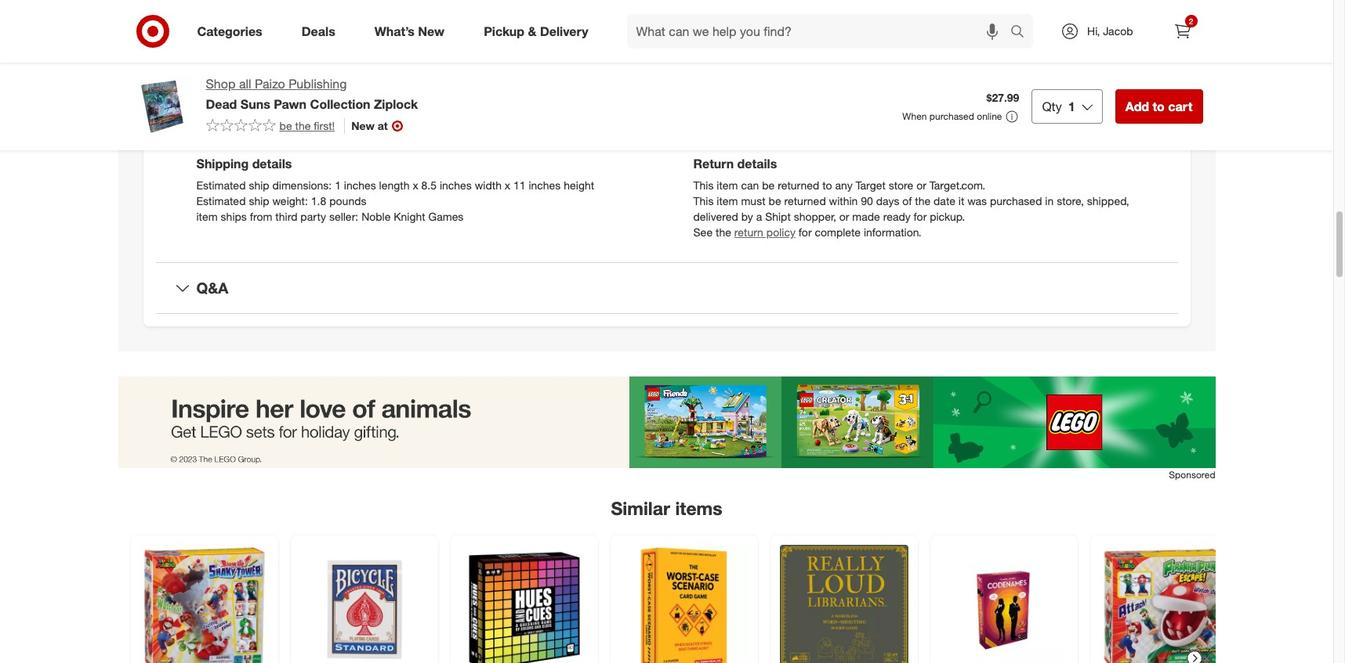 Task type: describe. For each thing, give the bounding box(es) containing it.
1 you from the left
[[299, 12, 317, 25]]

first!
[[314, 119, 335, 132]]

pickup
[[484, 23, 525, 39]]

want
[[474, 62, 498, 75]]

returns
[[277, 115, 333, 133]]

the worst-case scenario card game image
[[620, 545, 748, 664]]

it
[[959, 195, 965, 208]]

or down within
[[839, 210, 849, 223]]

solely
[[375, 12, 403, 25]]

bicycle standard playing cards image
[[300, 545, 428, 664]]

pounds
[[329, 195, 366, 208]]

shipped,
[[1087, 195, 1129, 208]]

when
[[903, 111, 927, 122]]

1 vertical spatial be
[[762, 179, 775, 192]]

sponsored
[[1169, 470, 1215, 481]]

it.
[[574, 62, 583, 75]]

what's new
[[375, 23, 445, 39]]

return policy link
[[734, 226, 796, 239]]

consult
[[829, 12, 865, 25]]

purchased inside return details this item can be returned to any target store or target.com. this item must be returned within 90 days of the date it was purchased in store, shipped, delivered by a shipt shopper, or made ready for pickup. see the return policy for complete information.
[[990, 195, 1042, 208]]

policy
[[766, 226, 796, 239]]

codenames board game image
[[940, 545, 1068, 664]]

2
[[1189, 16, 1193, 26]]

ziplock
[[374, 96, 418, 112]]

0 horizontal spatial new
[[351, 119, 375, 132]]

& for shipping
[[263, 115, 273, 133]]

online
[[977, 111, 1002, 122]]

0 horizontal spatial purchased
[[930, 111, 974, 122]]

1 horizontal spatial for
[[914, 210, 927, 223]]

item left can
[[717, 179, 738, 192]]

1.8
[[311, 195, 326, 208]]

shipping details estimated ship dimensions: 1 inches length x 8.5 inches width x 11 inches height estimated ship weight: 1.8 pounds item ships from third party seller: noble knight games
[[196, 156, 594, 223]]

categories link
[[184, 14, 282, 49]]

complete,
[[405, 62, 454, 75]]

search
[[1003, 25, 1041, 40]]

store
[[889, 179, 914, 192]]

shop
[[206, 76, 236, 92]]

can
[[741, 179, 759, 192]]

really loud librarians game by exploding kittens image
[[780, 545, 908, 664]]

not
[[336, 12, 352, 25]]

the right on
[[422, 12, 438, 25]]

pickup & delivery link
[[470, 14, 608, 49]]

1 vertical spatial at
[[378, 119, 388, 132]]

item,
[[758, 12, 782, 25]]

qty
[[1042, 99, 1062, 114]]

return
[[734, 226, 763, 239]]

was
[[968, 195, 987, 208]]

epoch games super mario piranha plant escape! game image
[[1099, 545, 1228, 664]]

delivery
[[540, 23, 588, 39]]

that
[[277, 12, 296, 25]]

2 vertical spatial be
[[769, 195, 781, 208]]

deals link
[[288, 14, 355, 49]]

add to cart button
[[1115, 89, 1203, 124]]

similar items
[[611, 498, 722, 520]]

recommend
[[215, 12, 274, 25]]

the left item's
[[868, 12, 884, 25]]

image of dead suns pawn collection ziplock image
[[131, 75, 193, 138]]

label,
[[919, 12, 945, 25]]

specific
[[619, 12, 657, 25]]

dimensions:
[[272, 179, 332, 192]]

hues & cues game image
[[460, 545, 588, 664]]

this
[[737, 12, 755, 25]]

pickup & delivery
[[484, 23, 588, 39]]

information
[[441, 12, 496, 25]]

8.5
[[421, 179, 437, 192]]

search button
[[1003, 14, 1041, 52]]

be inside 'link'
[[279, 119, 292, 132]]

or inside we recommend that you do not rely solely on the information presented. if you have a specific question about this item, you may consult the item's label, contact the manufacturer directly or call target guest services at 1-800-591-3869.
[[1114, 12, 1124, 25]]

question
[[660, 12, 703, 25]]

target.com.
[[930, 179, 986, 192]]

be the first! link
[[206, 118, 335, 134]]

0 horizontal spatial if
[[196, 62, 202, 75]]

we
[[457, 62, 471, 75]]

advertisement region
[[118, 377, 1215, 469]]

if the item details above aren't accurate or complete, we want to know about it. report incorrect product info.
[[196, 62, 731, 75]]

pawn
[[274, 96, 307, 112]]

2 this from the top
[[693, 195, 714, 208]]

hi, jacob
[[1087, 24, 1133, 38]]

shipping for shipping & returns
[[196, 115, 259, 133]]

2 estimated from the top
[[196, 195, 246, 208]]

items
[[675, 498, 722, 520]]

What can we help you find? suggestions appear below search field
[[627, 14, 1014, 49]]

1 horizontal spatial new
[[418, 23, 445, 39]]

complete
[[815, 226, 861, 239]]

to inside return details this item can be returned to any target store or target.com. this item must be returned within 90 days of the date it was purchased in store, shipped, delivered by a shipt shopper, or made ready for pickup. see the return policy for complete information.
[[823, 179, 832, 192]]

we recommend that you do not rely solely on the information presented. if you have a specific question about this item, you may consult the item's label, contact the manufacturer directly or call target guest services at 1-800-591-3869.
[[196, 12, 1144, 41]]

days
[[876, 195, 899, 208]]

details for shipping
[[252, 156, 292, 172]]

the right the of
[[915, 195, 931, 208]]

to inside add to cart button
[[1153, 99, 1165, 114]]

2 x from the left
[[505, 179, 510, 192]]

see
[[693, 226, 713, 239]]

new at
[[351, 119, 388, 132]]

directly
[[1075, 12, 1111, 25]]

third
[[275, 210, 297, 223]]

the up shop
[[206, 62, 221, 75]]

90
[[861, 195, 873, 208]]

in
[[1045, 195, 1054, 208]]

2 you from the left
[[563, 12, 581, 25]]

accurate
[[347, 62, 389, 75]]

3869.
[[375, 28, 403, 41]]

may
[[805, 12, 826, 25]]

publishing
[[289, 76, 347, 92]]

product
[[669, 62, 708, 75]]

11
[[513, 179, 526, 192]]



Task type: locate. For each thing, give the bounding box(es) containing it.
games
[[428, 210, 464, 223]]

x
[[413, 179, 418, 192], [505, 179, 510, 192]]

& for pickup
[[528, 23, 537, 39]]

purchased
[[930, 111, 974, 122], [990, 195, 1042, 208]]

the right the contact
[[988, 12, 1004, 25]]

on
[[407, 12, 419, 25]]

0 vertical spatial at
[[307, 28, 317, 41]]

guest
[[229, 28, 259, 41]]

details up dimensions:
[[252, 156, 292, 172]]

0 vertical spatial be
[[279, 119, 292, 132]]

1 estimated from the top
[[196, 179, 246, 192]]

1 horizontal spatial at
[[378, 119, 388, 132]]

aren't
[[317, 62, 344, 75]]

1 horizontal spatial you
[[563, 12, 581, 25]]

you left do
[[299, 12, 317, 25]]

the inside 'link'
[[295, 119, 311, 132]]

the left first!
[[295, 119, 311, 132]]

0 horizontal spatial x
[[413, 179, 418, 192]]

shipping & returns button
[[156, 100, 1178, 150]]

1 vertical spatial a
[[756, 210, 762, 223]]

0 horizontal spatial you
[[299, 12, 317, 25]]

details for return
[[737, 156, 777, 172]]

0 vertical spatial a
[[610, 12, 616, 25]]

shop all paizo publishing dead suns pawn collection ziplock
[[206, 76, 418, 112]]

similar items region
[[118, 377, 1237, 664]]

if down categories
[[196, 62, 202, 75]]

returned
[[778, 179, 820, 192], [784, 195, 826, 208]]

or
[[1114, 12, 1124, 25], [392, 62, 402, 75], [917, 179, 927, 192], [839, 210, 849, 223]]

do
[[320, 12, 333, 25]]

any
[[835, 179, 853, 192]]

manufacturer
[[1007, 12, 1072, 25]]

from
[[250, 210, 272, 223]]

1 horizontal spatial if
[[554, 12, 560, 25]]

& inside shipping & returns dropdown button
[[263, 115, 273, 133]]

at down ziplock
[[378, 119, 388, 132]]

party
[[301, 210, 326, 223]]

1 shipping from the top
[[196, 115, 259, 133]]

target inside we recommend that you do not rely solely on the information presented. if you have a specific question about this item, you may consult the item's label, contact the manufacturer directly or call target guest services at 1-800-591-3869.
[[196, 28, 226, 41]]

be right can
[[762, 179, 775, 192]]

purchased left in
[[990, 195, 1042, 208]]

for down the shopper,
[[799, 226, 812, 239]]

details inside shipping details estimated ship dimensions: 1 inches length x 8.5 inches width x 11 inches height estimated ship weight: 1.8 pounds item ships from third party seller: noble knight games
[[252, 156, 292, 172]]

1 horizontal spatial purchased
[[990, 195, 1042, 208]]

1 up pounds
[[335, 179, 341, 192]]

target down we
[[196, 28, 226, 41]]

0 vertical spatial returned
[[778, 179, 820, 192]]

0 horizontal spatial 1
[[335, 179, 341, 192]]

1 vertical spatial target
[[856, 179, 886, 192]]

2 link
[[1165, 14, 1200, 49]]

or right accurate
[[392, 62, 402, 75]]

0 vertical spatial new
[[418, 23, 445, 39]]

1 vertical spatial estimated
[[196, 195, 246, 208]]

of
[[903, 195, 912, 208]]

item's
[[887, 12, 916, 25]]

1 vertical spatial shipping
[[196, 156, 249, 172]]

1 vertical spatial about
[[543, 62, 571, 75]]

q&a
[[196, 279, 228, 297]]

shopper,
[[794, 210, 836, 223]]

if
[[554, 12, 560, 25], [196, 62, 202, 75]]

0 vertical spatial if
[[554, 12, 560, 25]]

be up shipt
[[769, 195, 781, 208]]

shipping inside shipping details estimated ship dimensions: 1 inches length x 8.5 inches width x 11 inches height estimated ship weight: 1.8 pounds item ships from third party seller: noble knight games
[[196, 156, 249, 172]]

a right "have" at left top
[[610, 12, 616, 25]]

presented.
[[499, 12, 551, 25]]

suns
[[240, 96, 270, 112]]

0 vertical spatial ship
[[249, 179, 269, 192]]

1 vertical spatial ship
[[249, 195, 269, 208]]

1 vertical spatial purchased
[[990, 195, 1042, 208]]

report
[[586, 62, 620, 75]]

0 vertical spatial &
[[528, 23, 537, 39]]

be the first!
[[279, 119, 335, 132]]

hi,
[[1087, 24, 1100, 38]]

2 vertical spatial to
[[823, 179, 832, 192]]

target inside return details this item can be returned to any target store or target.com. this item must be returned within 90 days of the date it was purchased in store, shipped, delivered by a shipt shopper, or made ready for pickup. see the return policy for complete information.
[[856, 179, 886, 192]]

seller:
[[329, 210, 358, 223]]

you left "have" at left top
[[563, 12, 581, 25]]

dead
[[206, 96, 237, 112]]

to left the any
[[823, 179, 832, 192]]

knight
[[394, 210, 425, 223]]

1 horizontal spatial 1
[[1068, 99, 1075, 114]]

1 vertical spatial new
[[351, 119, 375, 132]]

when purchased online
[[903, 111, 1002, 122]]

ships
[[221, 210, 247, 223]]

& right pickup
[[528, 23, 537, 39]]

2 horizontal spatial to
[[1153, 99, 1165, 114]]

you
[[299, 12, 317, 25], [563, 12, 581, 25], [785, 12, 802, 25]]

if right presented.
[[554, 12, 560, 25]]

be
[[279, 119, 292, 132], [762, 179, 775, 192], [769, 195, 781, 208]]

0 horizontal spatial inches
[[344, 179, 376, 192]]

1 horizontal spatial x
[[505, 179, 510, 192]]

to right add
[[1153, 99, 1165, 114]]

1 inches from the left
[[344, 179, 376, 192]]

3 you from the left
[[785, 12, 802, 25]]

paizo
[[255, 76, 285, 92]]

about left it.
[[543, 62, 571, 75]]

item up 'delivered'
[[717, 195, 738, 208]]

collection
[[310, 96, 370, 112]]

incorrect
[[623, 62, 666, 75]]

at left 1-
[[307, 28, 317, 41]]

services
[[262, 28, 304, 41]]

0 vertical spatial for
[[914, 210, 927, 223]]

0 vertical spatial about
[[706, 12, 734, 25]]

similar
[[611, 498, 670, 520]]

shipping for shipping details estimated ship dimensions: 1 inches length x 8.5 inches width x 11 inches height estimated ship weight: 1.8 pounds item ships from third party seller: noble knight games
[[196, 156, 249, 172]]

new right what's
[[418, 23, 445, 39]]

about left this
[[706, 12, 734, 25]]

must
[[741, 195, 766, 208]]

target
[[196, 28, 226, 41], [856, 179, 886, 192]]

if inside we recommend that you do not rely solely on the information presented. if you have a specific question about this item, you may consult the item's label, contact the manufacturer directly or call target guest services at 1-800-591-3869.
[[554, 12, 560, 25]]

noble
[[362, 210, 391, 223]]

details up the paizo
[[249, 62, 281, 75]]

call
[[1127, 12, 1144, 25]]

1 vertical spatial &
[[263, 115, 273, 133]]

item inside shipping details estimated ship dimensions: 1 inches length x 8.5 inches width x 11 inches height estimated ship weight: 1.8 pounds item ships from third party seller: noble knight games
[[196, 210, 218, 223]]

1 horizontal spatial to
[[823, 179, 832, 192]]

report incorrect product info. button
[[586, 61, 731, 77]]

length
[[379, 179, 410, 192]]

0 vertical spatial target
[[196, 28, 226, 41]]

for right ready
[[914, 210, 927, 223]]

1 x from the left
[[413, 179, 418, 192]]

3 inches from the left
[[529, 179, 561, 192]]

0 vertical spatial this
[[693, 179, 714, 192]]

shipping
[[196, 115, 259, 133], [196, 156, 249, 172]]

info.
[[711, 62, 731, 75]]

0 horizontal spatial a
[[610, 12, 616, 25]]

or right store
[[917, 179, 927, 192]]

epoch games super mario blow up! shaky tower game image
[[140, 545, 268, 664]]

591-
[[353, 28, 375, 41]]

jacob
[[1103, 24, 1133, 38]]

1 vertical spatial returned
[[784, 195, 826, 208]]

1-
[[320, 28, 330, 41]]

1 horizontal spatial a
[[756, 210, 762, 223]]

1 horizontal spatial about
[[706, 12, 734, 25]]

you left may
[[785, 12, 802, 25]]

at inside we recommend that you do not rely solely on the information presented. if you have a specific question about this item, you may consult the item's label, contact the manufacturer directly or call target guest services at 1-800-591-3869.
[[307, 28, 317, 41]]

0 horizontal spatial &
[[263, 115, 273, 133]]

cart
[[1168, 99, 1193, 114]]

details inside return details this item can be returned to any target store or target.com. this item must be returned within 90 days of the date it was purchased in store, shipped, delivered by a shipt shopper, or made ready for pickup. see the return policy for complete information.
[[737, 156, 777, 172]]

add to cart
[[1125, 99, 1193, 114]]

0 horizontal spatial about
[[543, 62, 571, 75]]

categories
[[197, 23, 262, 39]]

2 ship from the top
[[249, 195, 269, 208]]

or left call
[[1114, 12, 1124, 25]]

& inside pickup & delivery link
[[528, 23, 537, 39]]

x left 11
[[505, 179, 510, 192]]

inches right 8.5
[[440, 179, 472, 192]]

2 horizontal spatial you
[[785, 12, 802, 25]]

contact
[[948, 12, 985, 25]]

to right want
[[501, 62, 510, 75]]

about inside we recommend that you do not rely solely on the information presented. if you have a specific question about this item, you may consult the item's label, contact the manufacturer directly or call target guest services at 1-800-591-3869.
[[706, 12, 734, 25]]

1 vertical spatial this
[[693, 195, 714, 208]]

1 this from the top
[[693, 179, 714, 192]]

0 horizontal spatial at
[[307, 28, 317, 41]]

width
[[475, 179, 502, 192]]

ready
[[883, 210, 911, 223]]

x left 8.5
[[413, 179, 418, 192]]

return
[[693, 156, 734, 172]]

made
[[852, 210, 880, 223]]

rely
[[355, 12, 372, 25]]

shipping down dead
[[196, 115, 259, 133]]

1 ship from the top
[[249, 179, 269, 192]]

2 shipping from the top
[[196, 156, 249, 172]]

at
[[307, 28, 317, 41], [378, 119, 388, 132]]

new down collection
[[351, 119, 375, 132]]

be down pawn
[[279, 119, 292, 132]]

0 vertical spatial purchased
[[930, 111, 974, 122]]

estimated
[[196, 179, 246, 192], [196, 195, 246, 208]]

we
[[196, 12, 212, 25]]

this up 'delivered'
[[693, 195, 714, 208]]

1 vertical spatial for
[[799, 226, 812, 239]]

0 vertical spatial estimated
[[196, 179, 246, 192]]

the down 'delivered'
[[716, 226, 731, 239]]

add
[[1125, 99, 1149, 114]]

new
[[418, 23, 445, 39], [351, 119, 375, 132]]

a right by
[[756, 210, 762, 223]]

what's new link
[[361, 14, 464, 49]]

0 vertical spatial 1
[[1068, 99, 1075, 114]]

1 inside shipping details estimated ship dimensions: 1 inches length x 8.5 inches width x 11 inches height estimated ship weight: 1.8 pounds item ships from third party seller: noble knight games
[[335, 179, 341, 192]]

height
[[564, 179, 594, 192]]

1 vertical spatial if
[[196, 62, 202, 75]]

by
[[741, 210, 753, 223]]

q&a button
[[156, 264, 1178, 314]]

shipt
[[765, 210, 791, 223]]

shipping & returns
[[196, 115, 333, 133]]

date
[[934, 195, 956, 208]]

purchased right when
[[930, 111, 974, 122]]

2 horizontal spatial inches
[[529, 179, 561, 192]]

1 vertical spatial to
[[1153, 99, 1165, 114]]

0 vertical spatial shipping
[[196, 115, 259, 133]]

1 right qty
[[1068, 99, 1075, 114]]

item up all
[[224, 62, 245, 75]]

details up can
[[737, 156, 777, 172]]

1 horizontal spatial target
[[856, 179, 886, 192]]

1
[[1068, 99, 1075, 114], [335, 179, 341, 192]]

0 vertical spatial to
[[501, 62, 510, 75]]

shipping up ships
[[196, 156, 249, 172]]

1 horizontal spatial &
[[528, 23, 537, 39]]

this down return
[[693, 179, 714, 192]]

inches right 11
[[529, 179, 561, 192]]

shipping inside dropdown button
[[196, 115, 259, 133]]

within
[[829, 195, 858, 208]]

& down suns
[[263, 115, 273, 133]]

a
[[610, 12, 616, 25], [756, 210, 762, 223]]

$27.99
[[987, 91, 1019, 104]]

1 horizontal spatial inches
[[440, 179, 472, 192]]

item left ships
[[196, 210, 218, 223]]

inches up pounds
[[344, 179, 376, 192]]

0 horizontal spatial for
[[799, 226, 812, 239]]

a inside we recommend that you do not rely solely on the information presented. if you have a specific question about this item, you may consult the item's label, contact the manufacturer directly or call target guest services at 1-800-591-3869.
[[610, 12, 616, 25]]

0 horizontal spatial target
[[196, 28, 226, 41]]

qty 1
[[1042, 99, 1075, 114]]

800-
[[330, 28, 353, 41]]

target up the 90
[[856, 179, 886, 192]]

1 vertical spatial 1
[[335, 179, 341, 192]]

2 inches from the left
[[440, 179, 472, 192]]

0 horizontal spatial to
[[501, 62, 510, 75]]

a inside return details this item can be returned to any target store or target.com. this item must be returned within 90 days of the date it was purchased in store, shipped, delivered by a shipt shopper, or made ready for pickup. see the return policy for complete information.
[[756, 210, 762, 223]]



Task type: vqa. For each thing, say whether or not it's contained in the screenshot.
Haribo Sweet and Sour Reindeer - 4oz's the Ready
no



